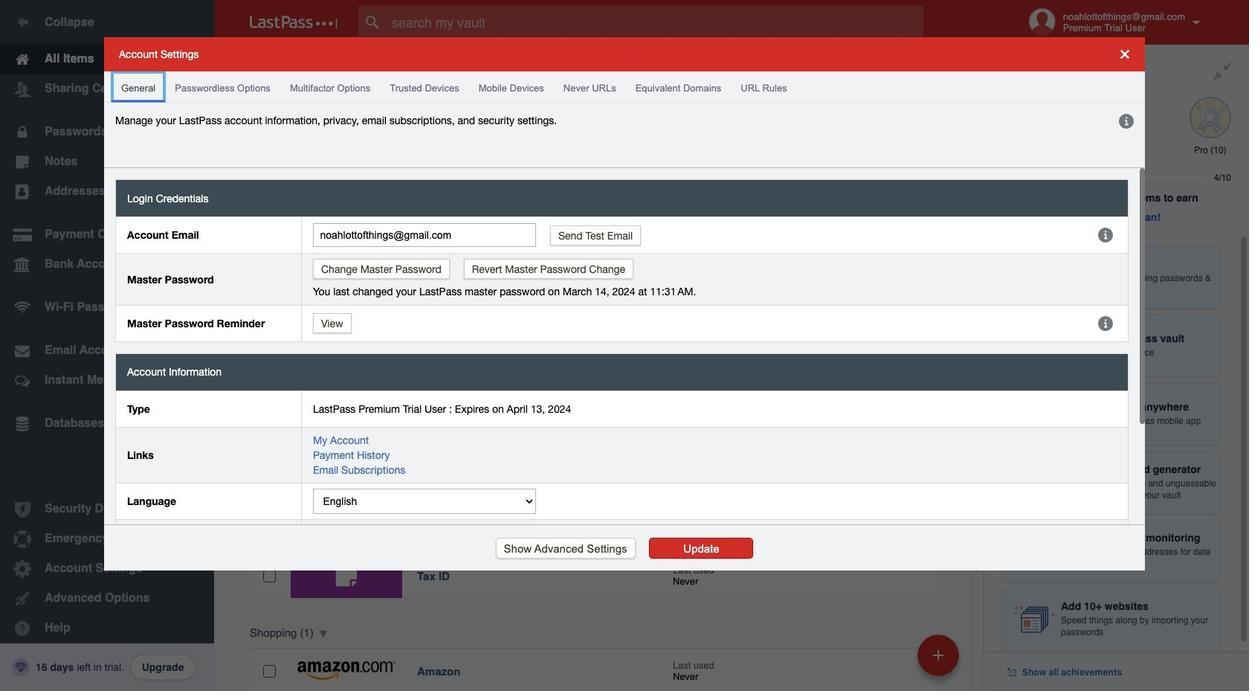 Task type: describe. For each thing, give the bounding box(es) containing it.
Search search field
[[359, 6, 953, 39]]

new item navigation
[[913, 630, 969, 691]]



Task type: vqa. For each thing, say whether or not it's contained in the screenshot.
New item element
no



Task type: locate. For each thing, give the bounding box(es) containing it.
search my vault text field
[[359, 6, 953, 39]]

lastpass image
[[250, 16, 338, 29]]

main navigation navigation
[[0, 0, 214, 691]]

new item image
[[934, 650, 944, 660]]

vault options navigation
[[214, 45, 984, 89]]



